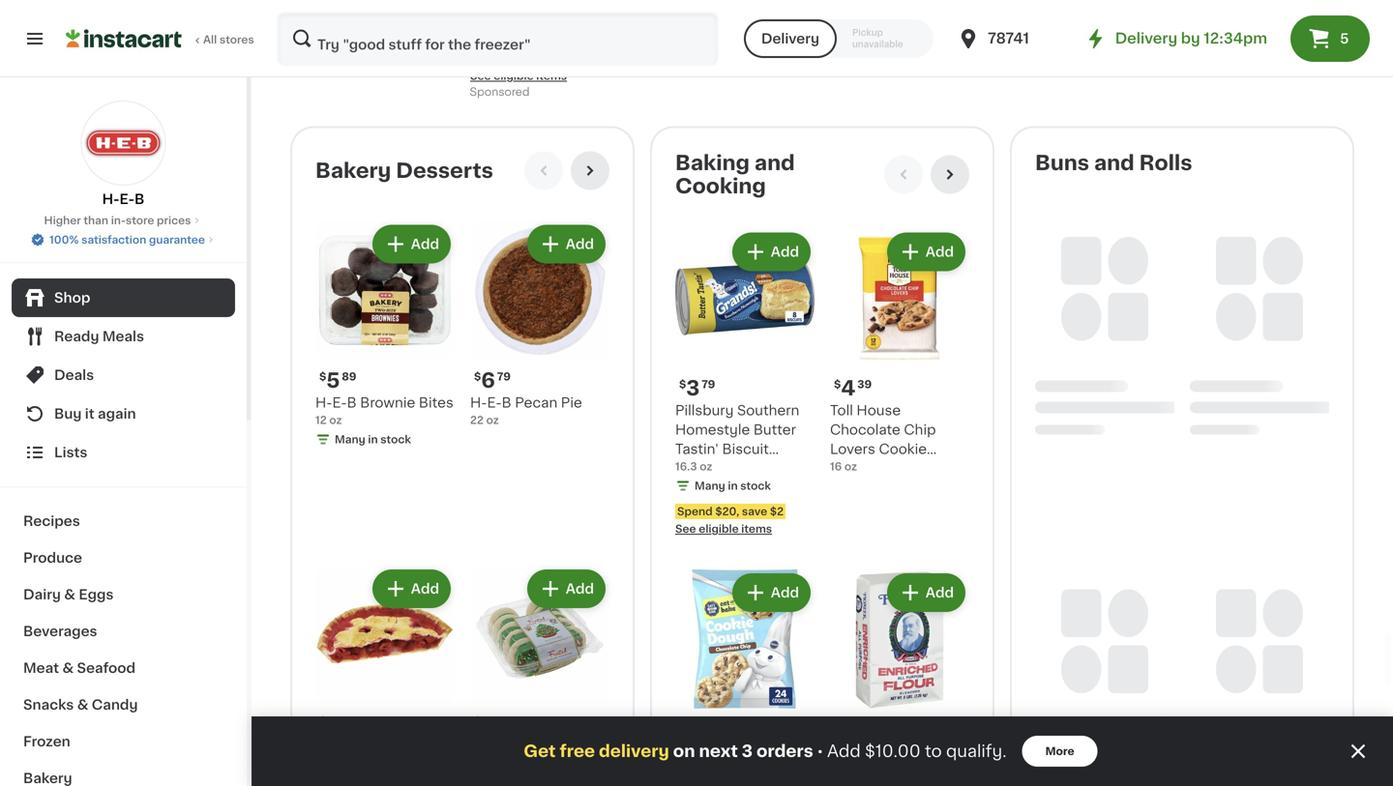 Task type: locate. For each thing, give the bounding box(es) containing it.
add button
[[374, 227, 449, 262], [529, 227, 604, 262], [734, 235, 809, 270], [889, 235, 964, 270], [374, 572, 449, 607], [529, 572, 604, 607], [734, 576, 809, 611], [889, 576, 964, 611]]

1 horizontal spatial delivery
[[1116, 31, 1178, 45]]

spend for product "group" containing 13 oz
[[472, 53, 508, 64]]

and inside 'baking and cooking'
[[755, 153, 795, 173]]

$ inside $ 4 69
[[474, 717, 481, 727]]

dough inside pillsbury southern homestyle butter tastin' biscuit dough
[[676, 462, 721, 476]]

again
[[98, 407, 136, 421]]

5 inside button
[[1341, 32, 1350, 45]]

$ 5 89
[[319, 371, 357, 391]]

69 inside $ 9 69
[[343, 717, 357, 727]]

frozen link
[[12, 724, 235, 761]]

delivery for delivery by 12:34pm
[[1116, 31, 1178, 45]]

1 horizontal spatial sponsored badge image
[[830, 23, 889, 34]]

southern
[[737, 404, 800, 418]]

product group containing 3
[[676, 229, 815, 537]]

0 horizontal spatial in
[[368, 435, 378, 445]]

$ inside the $ 3 79
[[679, 379, 686, 390]]

1 vertical spatial all
[[886, 745, 903, 759]]

h- for h-e-b pecan pie 22 oz
[[470, 396, 487, 410]]

dough inside toll house chocolate chip lovers cookie dough with chocolate chips & chocolate chunks
[[830, 462, 876, 476]]

0 horizontal spatial 79
[[497, 372, 511, 382]]

than
[[84, 215, 108, 226]]

& left candy
[[77, 699, 88, 712]]

78741 button
[[957, 12, 1073, 66]]

cookies
[[470, 761, 526, 774]]

homestyle
[[676, 423, 750, 437]]

e- inside h-e-b brownie bites 12 oz
[[332, 396, 347, 410]]

0 horizontal spatial all
[[203, 34, 217, 45]]

all inside 4 pioneer all purpose flour
[[886, 745, 903, 759]]

biscuit
[[723, 443, 769, 456]]

meals
[[102, 330, 144, 344]]

ready up refrigerated
[[737, 745, 781, 759]]

oz right '22'
[[486, 415, 499, 426]]

b
[[135, 193, 145, 206], [347, 396, 357, 410], [502, 396, 512, 410]]

meat & seafood link
[[12, 650, 235, 687]]

deals link
[[12, 356, 235, 395]]

higher than in-store prices link
[[44, 213, 203, 228]]

pillsbury up 'bake'
[[676, 745, 734, 759]]

2 horizontal spatial b
[[502, 396, 512, 410]]

1 horizontal spatial dough
[[830, 462, 876, 476]]

seafood
[[77, 662, 136, 676]]

2 vertical spatial in
[[728, 481, 738, 492]]

4 up on
[[686, 720, 701, 740]]

many for bakery desserts
[[335, 435, 366, 445]]

pillsbury up the homestyle
[[676, 404, 734, 418]]

butter
[[754, 423, 796, 437]]

0 vertical spatial 3
[[686, 378, 700, 399]]

h- up 'higher than in-store prices'
[[102, 193, 120, 206]]

3 up refrigerated
[[742, 744, 753, 760]]

0 horizontal spatial and
[[755, 153, 795, 173]]

$ inside $ 4 39
[[834, 379, 841, 390]]

oz for 16 oz
[[845, 462, 857, 472]]

69 right '9'
[[343, 717, 357, 727]]

2 vertical spatial many in stock
[[695, 481, 771, 492]]

all left stores
[[203, 34, 217, 45]]

69
[[343, 717, 357, 727], [498, 717, 512, 727]]

in for baking and cooking
[[728, 481, 738, 492]]

3
[[686, 378, 700, 399], [742, 744, 753, 760]]

0 horizontal spatial 69
[[343, 717, 357, 727]]

dough down tastin'
[[676, 462, 721, 476]]

22
[[470, 415, 484, 426]]

many in stock down biscuit
[[695, 481, 771, 492]]

8
[[290, 8, 298, 19]]

h- up 12
[[316, 396, 332, 410]]

1 horizontal spatial 5
[[1341, 32, 1350, 45]]

1 horizontal spatial in
[[523, 28, 533, 38]]

see
[[650, 28, 671, 39], [290, 47, 311, 58], [1010, 47, 1031, 58], [470, 71, 491, 81], [676, 524, 696, 535]]

2 69 from the left
[[498, 717, 512, 727]]

many in stock
[[490, 28, 566, 38], [335, 435, 411, 445], [695, 481, 771, 492]]

many in stock down h-e-b brownie bites 12 oz
[[335, 435, 411, 445]]

flour
[[830, 765, 864, 778]]

5
[[1341, 32, 1350, 45], [326, 371, 340, 391]]

to right $10.00
[[925, 744, 942, 760]]

lovers
[[830, 443, 876, 456]]

0 horizontal spatial stock
[[381, 435, 411, 445]]

4 up pioneer
[[841, 720, 856, 740]]

oz for 8 oz
[[300, 8, 313, 19]]

dough down lovers at the right bottom of the page
[[830, 462, 876, 476]]

0 vertical spatial 5
[[1341, 32, 1350, 45]]

bakery for bakery desserts
[[316, 161, 391, 181]]

ready up deals
[[54, 330, 99, 344]]

2 horizontal spatial h-
[[470, 396, 487, 410]]

meat & seafood
[[23, 662, 136, 676]]

2 horizontal spatial in
[[728, 481, 738, 492]]

items
[[716, 28, 747, 39], [356, 47, 387, 58], [1076, 47, 1107, 58], [536, 71, 567, 81], [742, 524, 772, 535]]

2 vertical spatial many
[[695, 481, 726, 492]]

many down 13 oz
[[490, 28, 520, 38]]

in for bakery desserts
[[368, 435, 378, 445]]

oz inside 2.36 oz button
[[857, 8, 870, 19]]

None search field
[[277, 12, 719, 66]]

to left • in the bottom right of the page
[[785, 745, 799, 759]]

delivery
[[599, 744, 670, 760]]

1 horizontal spatial e-
[[332, 396, 347, 410]]

1 vertical spatial many in stock
[[335, 435, 411, 445]]

tastin'
[[676, 443, 719, 456]]

product group containing 2.36 oz
[[830, 0, 995, 39]]

1 vertical spatial bakery
[[23, 772, 72, 786]]

$2 for product "group" containing 13 oz
[[565, 53, 579, 64]]

b down the $ 6 79
[[502, 396, 512, 410]]

spend for product "group" containing 8 oz
[[292, 30, 328, 41]]

recipes
[[23, 515, 80, 528]]

sponsored badge image down the 2.36 oz
[[830, 23, 889, 34]]

oz inside h-e-b brownie bites 12 oz
[[329, 415, 342, 426]]

delivery inside button
[[761, 32, 820, 45]]

2 horizontal spatial many
[[695, 481, 726, 492]]

1 and from the left
[[755, 153, 795, 173]]

69 for 9
[[343, 717, 357, 727]]

1 horizontal spatial h-
[[316, 396, 332, 410]]

product group containing 5
[[316, 221, 455, 452]]

0 horizontal spatial ready
[[54, 330, 99, 344]]

& left eggs
[[64, 588, 75, 602]]

and for rolls
[[1095, 153, 1135, 173]]

refrigerated
[[713, 765, 798, 778]]

$ for h-e-b brownie bites
[[319, 372, 326, 382]]

2 and from the left
[[1095, 153, 1135, 173]]

spend $20, save $2 see eligible items for product "group" containing 13 oz
[[470, 53, 579, 81]]

79 inside the $ 3 79
[[702, 379, 716, 390]]

0 horizontal spatial many
[[335, 435, 366, 445]]

add for h-e-b pecan pie
[[566, 238, 594, 251]]

69 inside $ 4 69
[[498, 717, 512, 727]]

0 horizontal spatial h-
[[102, 193, 120, 206]]

0 horizontal spatial delivery
[[761, 32, 820, 45]]

& inside toll house chocolate chip lovers cookie dough with chocolate chips & chocolate chunks
[[947, 482, 958, 495]]

0 horizontal spatial 3
[[686, 378, 700, 399]]

4
[[841, 378, 856, 399], [481, 716, 496, 736], [686, 720, 701, 740], [841, 720, 856, 740]]

79 right 6
[[497, 372, 511, 382]]

bites
[[419, 396, 454, 410]]

1 vertical spatial ready
[[737, 745, 781, 759]]

many
[[490, 28, 520, 38], [335, 435, 366, 445], [695, 481, 726, 492]]

more button
[[1023, 736, 1098, 767]]

69 up frosted
[[498, 717, 512, 727]]

get free delivery on next 3 orders • add $10.00 to qualify.
[[524, 744, 1007, 760]]

1 horizontal spatial 69
[[498, 717, 512, 727]]

add for pillsbury ready to bake refrigerated chocolate ch
[[771, 587, 799, 600]]

product group containing 13 oz
[[470, 0, 635, 103]]

bakery desserts
[[316, 161, 493, 181]]

1 horizontal spatial and
[[1095, 153, 1135, 173]]

1 horizontal spatial bakery
[[316, 161, 391, 181]]

add
[[411, 238, 439, 251], [566, 238, 594, 251], [771, 245, 799, 259], [926, 245, 954, 259], [411, 583, 439, 596], [566, 583, 594, 596], [771, 587, 799, 600], [926, 587, 954, 600], [827, 744, 861, 760]]

1 69 from the left
[[343, 717, 357, 727]]

pillsbury inside pillsbury southern homestyle butter tastin' biscuit dough
[[676, 404, 734, 418]]

78741
[[988, 31, 1030, 45]]

and for cooking
[[755, 153, 795, 173]]

1 vertical spatial many
[[335, 435, 366, 445]]

and left rolls
[[1095, 153, 1135, 173]]

1 vertical spatial pillsbury
[[676, 745, 734, 759]]

oz right 2.36
[[857, 8, 870, 19]]

79 for 6
[[497, 372, 511, 382]]

e- inside h-e-b pecan pie 22 oz
[[487, 396, 502, 410]]

instacart logo image
[[66, 27, 182, 50]]

e- down the $ 6 79
[[487, 396, 502, 410]]

0 horizontal spatial many in stock
[[335, 435, 411, 445]]

oz right 16
[[845, 462, 857, 472]]

b up store
[[135, 193, 145, 206]]

many down h-e-b brownie bites 12 oz
[[335, 435, 366, 445]]

0 horizontal spatial 5
[[326, 371, 340, 391]]

& for seafood
[[62, 662, 74, 676]]

oz right 12
[[329, 415, 342, 426]]

pillsbury
[[676, 404, 734, 418], [676, 745, 734, 759]]

beverages
[[23, 625, 97, 639]]

1 vertical spatial 3
[[742, 744, 753, 760]]

h- inside h-e-b brownie bites 12 oz
[[316, 396, 332, 410]]

2 vertical spatial stock
[[741, 481, 771, 492]]

oz right 8
[[300, 8, 313, 19]]

$ inside the $ 6 79
[[474, 372, 481, 382]]

$20,
[[690, 11, 714, 21], [330, 30, 354, 41], [1050, 30, 1075, 41], [510, 53, 534, 64], [716, 507, 740, 517]]

in
[[523, 28, 533, 38], [368, 435, 378, 445], [728, 481, 738, 492]]

2 horizontal spatial e-
[[487, 396, 502, 410]]

0 vertical spatial pillsbury
[[676, 404, 734, 418]]

& right meat
[[62, 662, 74, 676]]

$
[[319, 372, 326, 382], [474, 372, 481, 382], [679, 379, 686, 390], [834, 379, 841, 390], [319, 717, 326, 727], [474, 717, 481, 727]]

h- for h-e-b
[[102, 193, 120, 206]]

h- up '22'
[[470, 396, 487, 410]]

e- up higher than in-store prices link at top left
[[120, 193, 135, 206]]

oz down tastin'
[[700, 462, 713, 472]]

many down 16.3 oz
[[695, 481, 726, 492]]

79 inside the $ 6 79
[[497, 372, 511, 382]]

& for eggs
[[64, 588, 75, 602]]

e- for h-e-b
[[120, 193, 135, 206]]

h-e-b brownie bites 12 oz
[[316, 396, 454, 426]]

oz for 16.3 oz
[[700, 462, 713, 472]]

produce link
[[12, 540, 235, 577]]

0 vertical spatial many in stock
[[490, 28, 566, 38]]

0 horizontal spatial to
[[785, 745, 799, 759]]

79 up the homestyle
[[702, 379, 716, 390]]

to inside 4 pillsbury ready to bake refrigerated chocolate ch
[[785, 745, 799, 759]]

1 vertical spatial sponsored badge image
[[470, 87, 529, 98]]

add for h-e-b brownie bites
[[411, 238, 439, 251]]

save
[[717, 11, 743, 21], [357, 30, 382, 41], [1077, 30, 1103, 41], [537, 53, 562, 64], [742, 507, 768, 517]]

brownie
[[360, 396, 416, 410]]

2 pillsbury from the top
[[676, 745, 734, 759]]

product group containing 6
[[470, 221, 610, 428]]

snacks & candy link
[[12, 687, 235, 724]]

$ for toll house chocolate chip lovers cookie dough with chocolate chips & chocolate chunks
[[834, 379, 841, 390]]

with
[[879, 462, 910, 476]]

oz
[[300, 8, 313, 19], [485, 8, 497, 19], [857, 8, 870, 19], [329, 415, 342, 426], [486, 415, 499, 426], [700, 462, 713, 472], [845, 462, 857, 472]]

1 horizontal spatial ready
[[737, 745, 781, 759]]

1 horizontal spatial many
[[490, 28, 520, 38]]

2 dough from the left
[[830, 462, 876, 476]]

4 inside 4 pioneer all purpose flour
[[841, 720, 856, 740]]

2.36 oz button
[[830, 0, 995, 21]]

2.36 oz
[[830, 8, 870, 19]]

b inside h-e-b pecan pie 22 oz
[[502, 396, 512, 410]]

dairy & eggs
[[23, 588, 114, 602]]

eligible
[[674, 28, 714, 39], [314, 47, 354, 58], [1034, 47, 1074, 58], [494, 71, 534, 81], [699, 524, 739, 535]]

0 horizontal spatial bakery
[[23, 772, 72, 786]]

1 dough from the left
[[676, 462, 721, 476]]

1 horizontal spatial 3
[[742, 744, 753, 760]]

get
[[524, 744, 556, 760]]

all right pioneer
[[886, 745, 903, 759]]

1 pillsbury from the top
[[676, 404, 734, 418]]

0 horizontal spatial sponsored badge image
[[470, 87, 529, 98]]

1 horizontal spatial all
[[886, 745, 903, 759]]

0 vertical spatial all
[[203, 34, 217, 45]]

satisfaction
[[81, 235, 146, 245]]

0 vertical spatial stock
[[535, 28, 566, 38]]

spend
[[652, 11, 688, 21], [292, 30, 328, 41], [1012, 30, 1048, 41], [472, 53, 508, 64], [677, 507, 713, 517]]

0 vertical spatial in
[[523, 28, 533, 38]]

3 up the homestyle
[[686, 378, 700, 399]]

1 horizontal spatial stock
[[535, 28, 566, 38]]

1 horizontal spatial to
[[925, 744, 942, 760]]

4 left 39
[[841, 378, 856, 399]]

higher
[[44, 215, 81, 226]]

2 horizontal spatial stock
[[741, 481, 771, 492]]

e- down '$ 5 89'
[[332, 396, 347, 410]]

add button for pioneer all purpose flour
[[889, 576, 964, 611]]

0 vertical spatial bakery
[[316, 161, 391, 181]]

$ 4 39
[[834, 378, 872, 399]]

sponsored badge image
[[830, 23, 889, 34], [470, 87, 529, 98]]

and up 'cooking'
[[755, 153, 795, 173]]

add for frosted sugar cookies
[[566, 583, 594, 596]]

100% satisfaction guarantee
[[49, 235, 205, 245]]

in-
[[111, 215, 126, 226]]

toll house chocolate chip lovers cookie dough with chocolate chips & chocolate chunks
[[830, 404, 958, 514]]

b down '89'
[[347, 396, 357, 410]]

0 horizontal spatial b
[[135, 193, 145, 206]]

many in stock down 13 oz
[[490, 28, 566, 38]]

h-
[[102, 193, 120, 206], [316, 396, 332, 410], [470, 396, 487, 410]]

product group
[[290, 0, 455, 61], [470, 0, 635, 103], [830, 0, 995, 39], [316, 221, 455, 452], [470, 221, 610, 428], [676, 229, 815, 537], [830, 229, 970, 514], [316, 566, 455, 777], [470, 566, 610, 787], [676, 570, 815, 787], [830, 570, 970, 787]]

$ for frosted sugar cookies
[[474, 717, 481, 727]]

ready meals button
[[12, 317, 235, 356]]

$ inside '$ 5 89'
[[319, 372, 326, 382]]

1 vertical spatial in
[[368, 435, 378, 445]]

0 vertical spatial sponsored badge image
[[830, 23, 889, 34]]

1 horizontal spatial 79
[[702, 379, 716, 390]]

1 horizontal spatial b
[[347, 396, 357, 410]]

0 horizontal spatial e-
[[120, 193, 135, 206]]

1 vertical spatial stock
[[381, 435, 411, 445]]

baking and cooking link
[[676, 152, 869, 198]]

bakery desserts link
[[316, 159, 493, 182]]

h- inside h-e-b pecan pie 22 oz
[[470, 396, 487, 410]]

and
[[755, 153, 795, 173], [1095, 153, 1135, 173]]

treatment tracker modal dialog
[[252, 717, 1394, 787]]

sugar
[[526, 741, 565, 755]]

oz inside 8 oz "button"
[[300, 8, 313, 19]]

spend for product "group" containing 3
[[677, 507, 713, 517]]

bakery
[[316, 161, 391, 181], [23, 772, 72, 786]]

sponsored badge image down search field
[[470, 87, 529, 98]]

oz right 13
[[485, 8, 497, 19]]

8 oz
[[290, 8, 313, 19]]

0 horizontal spatial dough
[[676, 462, 721, 476]]

& right chips on the bottom of page
[[947, 482, 958, 495]]

add button for toll house chocolate chip lovers cookie dough with chocolate chips & chocolate chunks
[[889, 235, 964, 270]]

recipes link
[[12, 503, 235, 540]]

bakery down 'frozen'
[[23, 772, 72, 786]]

pie
[[561, 396, 582, 410]]

b for h-e-b
[[135, 193, 145, 206]]

0 vertical spatial ready
[[54, 330, 99, 344]]

pioneer
[[830, 745, 883, 759]]

b inside h-e-b brownie bites 12 oz
[[347, 396, 357, 410]]

bakery left desserts
[[316, 161, 391, 181]]

buns and rolls
[[1036, 153, 1193, 173]]

2 horizontal spatial many in stock
[[695, 481, 771, 492]]



Task type: vqa. For each thing, say whether or not it's contained in the screenshot.
South
no



Task type: describe. For each thing, give the bounding box(es) containing it.
39
[[858, 379, 872, 390]]

4 up frosted
[[481, 716, 496, 736]]

higher than in-store prices
[[44, 215, 191, 226]]

h- for h-e-b brownie bites 12 oz
[[316, 396, 332, 410]]

candy
[[92, 699, 138, 712]]

product group containing 9
[[316, 566, 455, 777]]

79 for 3
[[702, 379, 716, 390]]

add inside treatment tracker modal dialog
[[827, 744, 861, 760]]

deals
[[54, 369, 94, 382]]

1 vertical spatial 5
[[326, 371, 340, 391]]

89
[[342, 372, 357, 382]]

pillsbury inside 4 pillsbury ready to bake refrigerated chocolate ch
[[676, 745, 734, 759]]

shop
[[54, 291, 90, 305]]

$ 9 69
[[319, 716, 357, 736]]

stock for baking and cooking
[[741, 481, 771, 492]]

6
[[481, 371, 495, 391]]

$2 for product "group" containing 8 oz
[[385, 30, 399, 41]]

delivery by 12:34pm link
[[1085, 27, 1268, 50]]

stock for bakery desserts
[[381, 435, 411, 445]]

$ 6 79
[[474, 371, 511, 391]]

delivery for delivery
[[761, 32, 820, 45]]

& for candy
[[77, 699, 88, 712]]

oz for 2.36 oz
[[857, 8, 870, 19]]

•
[[817, 744, 824, 760]]

ready meals
[[54, 330, 144, 344]]

prices
[[157, 215, 191, 226]]

service type group
[[744, 19, 934, 58]]

3 inside treatment tracker modal dialog
[[742, 744, 753, 760]]

4 inside 4 pillsbury ready to bake refrigerated chocolate ch
[[686, 720, 701, 740]]

12:34pm
[[1204, 31, 1268, 45]]

12
[[316, 415, 327, 426]]

chunks
[[904, 501, 955, 514]]

pecan
[[515, 396, 558, 410]]

frosted
[[470, 741, 523, 755]]

qualify.
[[946, 744, 1007, 760]]

baking
[[676, 153, 750, 173]]

produce
[[23, 552, 82, 565]]

b for h-e-b pecan pie 22 oz
[[502, 396, 512, 410]]

frosted sugar cookies
[[470, 741, 565, 774]]

dough for 4
[[830, 462, 876, 476]]

bakery link
[[12, 761, 235, 787]]

store
[[126, 215, 154, 226]]

1 horizontal spatial many in stock
[[490, 28, 566, 38]]

next
[[699, 744, 738, 760]]

4 pioneer all purpose flour
[[830, 720, 963, 778]]

lists link
[[12, 434, 235, 472]]

add button for h-e-b pecan pie
[[529, 227, 604, 262]]

e- for h-e-b brownie bites 12 oz
[[332, 396, 347, 410]]

add for toll house chocolate chip lovers cookie dough with chocolate chips & chocolate chunks
[[926, 245, 954, 259]]

all inside all stores link
[[203, 34, 217, 45]]

many in stock for bakery desserts
[[335, 435, 411, 445]]

add button for frosted sugar cookies
[[529, 572, 604, 607]]

many in stock for baking and cooking
[[695, 481, 771, 492]]

guarantee
[[149, 235, 205, 245]]

delivery button
[[744, 19, 837, 58]]

to inside treatment tracker modal dialog
[[925, 744, 942, 760]]

toll
[[830, 404, 853, 418]]

13 oz
[[470, 8, 497, 19]]

meat
[[23, 662, 59, 676]]

spend $20, save $2 see eligible items for product "group" containing 8 oz
[[290, 30, 399, 58]]

h-e-b link
[[81, 101, 166, 209]]

shop link
[[12, 279, 235, 317]]

on
[[673, 744, 695, 760]]

all stores link
[[66, 12, 256, 66]]

ready inside popup button
[[54, 330, 99, 344]]

add button for 9
[[374, 572, 449, 607]]

add button for pillsbury ready to bake refrigerated chocolate ch
[[734, 576, 809, 611]]

lists
[[54, 446, 88, 460]]

purpose
[[906, 745, 963, 759]]

desserts
[[396, 161, 493, 181]]

more
[[1046, 747, 1075, 757]]

add for pioneer all purpose flour
[[926, 587, 954, 600]]

16.3
[[676, 462, 697, 472]]

dough for 3
[[676, 462, 721, 476]]

beverages link
[[12, 614, 235, 650]]

$ for pillsbury southern homestyle butter tastin' biscuit dough
[[679, 379, 686, 390]]

$ 3 79
[[679, 378, 716, 399]]

chips
[[904, 482, 944, 495]]

spend $20, save $2 see eligible items for product "group" containing 3
[[676, 507, 784, 535]]

cookie
[[879, 443, 927, 456]]

69 for 4
[[498, 717, 512, 727]]

buy it again link
[[12, 395, 235, 434]]

snacks
[[23, 699, 74, 712]]

9
[[326, 716, 341, 736]]

chocolate inside 4 pillsbury ready to bake refrigerated chocolate ch
[[676, 784, 746, 787]]

many for baking and cooking
[[695, 481, 726, 492]]

oz inside h-e-b pecan pie 22 oz
[[486, 415, 499, 426]]

all stores
[[203, 34, 254, 45]]

ready meals link
[[12, 317, 235, 356]]

ready inside 4 pillsbury ready to bake refrigerated chocolate ch
[[737, 745, 781, 759]]

h-e-b
[[102, 193, 145, 206]]

0 vertical spatial many
[[490, 28, 520, 38]]

e- for h-e-b pecan pie 22 oz
[[487, 396, 502, 410]]

free
[[560, 744, 595, 760]]

Search field
[[279, 14, 717, 64]]

product group containing 8 oz
[[290, 0, 455, 61]]

add for 9
[[411, 583, 439, 596]]

buy
[[54, 407, 82, 421]]

$2 for product "group" containing 3
[[770, 507, 784, 517]]

baking and cooking
[[676, 153, 795, 197]]

$ 4 69
[[474, 716, 512, 736]]

add button for h-e-b brownie bites
[[374, 227, 449, 262]]

h-e-b pecan pie 22 oz
[[470, 396, 582, 426]]

16 oz
[[830, 462, 857, 472]]

orders
[[757, 744, 814, 760]]

frozen
[[23, 736, 70, 749]]

$ for h-e-b pecan pie
[[474, 372, 481, 382]]

cooking
[[676, 176, 766, 197]]

house
[[857, 404, 901, 418]]

stores
[[220, 34, 254, 45]]

$ inside $ 9 69
[[319, 717, 326, 727]]

h-e-b logo image
[[81, 101, 166, 186]]

delivery by 12:34pm
[[1116, 31, 1268, 45]]

oz for 13 oz
[[485, 8, 497, 19]]

16
[[830, 462, 842, 472]]

eggs
[[79, 588, 114, 602]]

b for h-e-b brownie bites 12 oz
[[347, 396, 357, 410]]

dairy & eggs link
[[12, 577, 235, 614]]

pillsbury southern homestyle butter tastin' biscuit dough
[[676, 404, 800, 476]]

100%
[[49, 235, 79, 245]]

bakery for bakery
[[23, 772, 72, 786]]

5 button
[[1291, 15, 1370, 62]]

$10.00
[[865, 744, 921, 760]]



